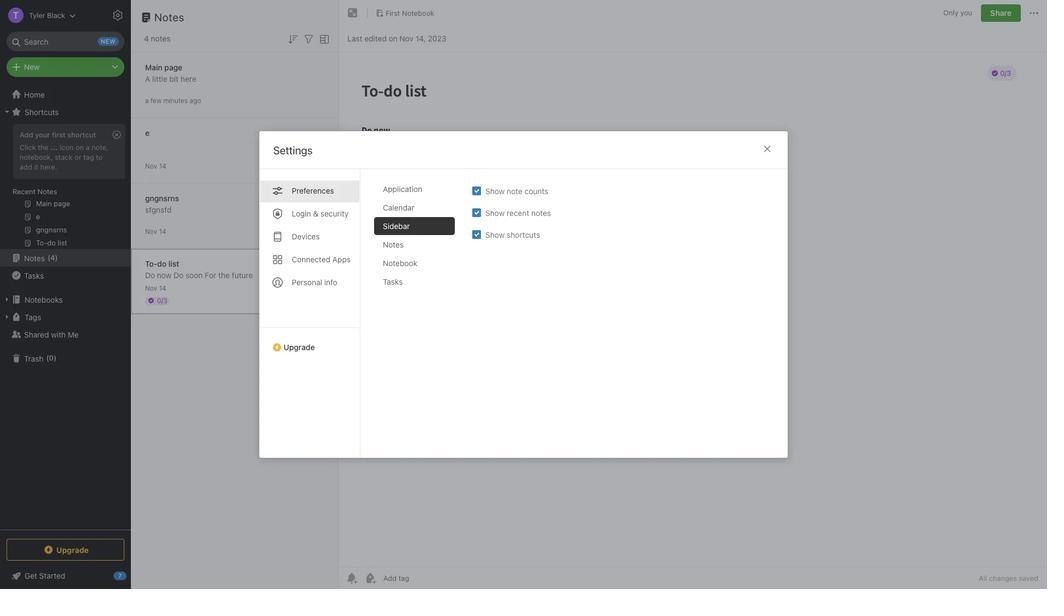 Task type: describe. For each thing, give the bounding box(es) containing it.
shared with me link
[[0, 326, 130, 343]]

sidebar tab
[[374, 217, 455, 235]]

or
[[75, 153, 81, 161]]

changes
[[990, 574, 1018, 583]]

click
[[20, 143, 36, 152]]

last
[[348, 34, 363, 43]]

a inside icon on a note, notebook, stack or tag to add it here.
[[86, 143, 90, 152]]

show note counts
[[486, 186, 549, 196]]

4 inside note list element
[[144, 34, 149, 43]]

&
[[313, 209, 319, 218]]

here.
[[40, 163, 57, 171]]

first notebook button
[[372, 5, 438, 21]]

icon
[[60, 143, 74, 152]]

gngnsrns sfgnsfd
[[145, 193, 179, 214]]

settings
[[273, 144, 313, 157]]

main page
[[145, 62, 182, 72]]

notebook,
[[20, 153, 53, 161]]

shared
[[24, 330, 49, 339]]

saved
[[1020, 574, 1039, 583]]

close image
[[761, 142, 774, 156]]

click the ...
[[20, 143, 58, 152]]

) for trash
[[54, 354, 56, 362]]

recent
[[13, 187, 36, 196]]

...
[[50, 143, 58, 152]]

expand notebooks image
[[3, 295, 11, 304]]

first notebook
[[386, 9, 435, 17]]

Show shortcuts checkbox
[[473, 230, 481, 239]]

for
[[205, 270, 216, 280]]

note
[[507, 186, 523, 196]]

notes right recent
[[38, 187, 57, 196]]

recent
[[507, 208, 530, 217]]

list
[[169, 259, 179, 268]]

shortcut
[[67, 130, 96, 139]]

devices
[[292, 232, 320, 241]]

to
[[96, 153, 103, 161]]

trash ( 0 )
[[24, 354, 56, 363]]

add
[[20, 130, 33, 139]]

only you
[[944, 8, 973, 17]]

group inside 'tree'
[[0, 121, 130, 254]]

calendar tab
[[374, 199, 455, 217]]

14,
[[416, 34, 426, 43]]

notes ( 4 )
[[24, 253, 58, 263]]

sfgnsfd
[[145, 205, 172, 214]]

tasks inside tab
[[383, 277, 403, 286]]

1 horizontal spatial notes
[[532, 208, 551, 217]]

0 vertical spatial upgrade button
[[260, 327, 360, 356]]

the inside note list element
[[218, 270, 230, 280]]

first
[[52, 130, 66, 139]]

sidebar
[[383, 222, 410, 231]]

connected apps
[[292, 255, 351, 264]]

) for notes
[[55, 253, 58, 262]]

application
[[383, 184, 423, 194]]

preferences
[[292, 186, 334, 195]]

note,
[[92, 143, 108, 152]]

share
[[991, 8, 1012, 17]]

nov 14 for e
[[145, 162, 166, 170]]

share button
[[982, 4, 1022, 22]]

tasks button
[[0, 267, 130, 284]]

4 notes
[[144, 34, 171, 43]]

note window element
[[339, 0, 1048, 589]]

all
[[979, 574, 988, 583]]

settings image
[[111, 9, 124, 22]]

here
[[181, 74, 196, 83]]

do
[[157, 259, 167, 268]]

icon on a note, notebook, stack or tag to add it here.
[[20, 143, 108, 171]]

notebook inside notebook tab
[[383, 259, 418, 268]]

home link
[[0, 86, 131, 103]]

me
[[68, 330, 79, 339]]

Show recent notes checkbox
[[473, 208, 481, 217]]

do now do soon for the future
[[145, 270, 253, 280]]

new
[[24, 62, 40, 71]]

application tab
[[374, 180, 455, 198]]

a inside note list element
[[145, 96, 149, 105]]

add tag image
[[364, 572, 377, 585]]

gngnsrns
[[145, 193, 179, 203]]

all changes saved
[[979, 574, 1039, 583]]

3 14 from the top
[[159, 284, 166, 292]]

personal
[[292, 278, 322, 287]]

show for show shortcuts
[[486, 230, 505, 239]]

info
[[324, 278, 338, 287]]

show shortcuts
[[486, 230, 540, 239]]

a little bit here
[[145, 74, 196, 83]]

0
[[49, 354, 54, 362]]

trash
[[24, 354, 44, 363]]

login
[[292, 209, 311, 218]]

nov up 0/3
[[145, 284, 157, 292]]

show recent notes
[[486, 208, 551, 217]]



Task type: locate. For each thing, give the bounding box(es) containing it.
a up tag
[[86, 143, 90, 152]]

tree containing home
[[0, 86, 131, 529]]

minutes
[[163, 96, 188, 105]]

nov down e at the left top
[[145, 162, 157, 170]]

notebook up tasks tab
[[383, 259, 418, 268]]

notebooks link
[[0, 291, 130, 308]]

0 horizontal spatial upgrade
[[56, 545, 89, 555]]

0 vertical spatial the
[[38, 143, 49, 152]]

nov 14 up 0/3
[[145, 284, 166, 292]]

on inside icon on a note, notebook, stack or tag to add it here.
[[76, 143, 84, 152]]

ago
[[190, 96, 201, 105]]

nov down sfgnsfd on the left of page
[[145, 227, 157, 235]]

Note Editor text field
[[339, 52, 1048, 567]]

(
[[48, 253, 50, 262], [46, 354, 49, 362]]

to-do list
[[145, 259, 179, 268]]

main
[[145, 62, 162, 72]]

upgrade inside tab list
[[284, 343, 315, 352]]

the
[[38, 143, 49, 152], [218, 270, 230, 280]]

1 nov 14 from the top
[[145, 162, 166, 170]]

a left few
[[145, 96, 149, 105]]

)
[[55, 253, 58, 262], [54, 354, 56, 362]]

1 vertical spatial the
[[218, 270, 230, 280]]

group containing add your first shortcut
[[0, 121, 130, 254]]

nov 14
[[145, 162, 166, 170], [145, 227, 166, 235], [145, 284, 166, 292]]

1 14 from the top
[[159, 162, 166, 170]]

add a reminder image
[[345, 572, 359, 585]]

page
[[164, 62, 182, 72]]

0 horizontal spatial on
[[76, 143, 84, 152]]

0 vertical spatial nov 14
[[145, 162, 166, 170]]

tab list
[[260, 169, 361, 458], [374, 180, 464, 458]]

edited
[[365, 34, 387, 43]]

notebooks
[[25, 295, 63, 304]]

add
[[20, 163, 32, 171]]

0 vertical spatial (
[[48, 253, 50, 262]]

0 vertical spatial )
[[55, 253, 58, 262]]

show right the 'show shortcuts' "option"
[[486, 230, 505, 239]]

now
[[157, 270, 172, 280]]

) up tasks button
[[55, 253, 58, 262]]

do
[[145, 270, 155, 280], [174, 270, 184, 280]]

notes inside note list element
[[154, 11, 184, 23]]

apps
[[333, 255, 351, 264]]

expand tags image
[[3, 313, 11, 321]]

0 horizontal spatial 4
[[50, 253, 55, 262]]

notes down counts
[[532, 208, 551, 217]]

Search text field
[[14, 32, 117, 51]]

1 vertical spatial notebook
[[383, 259, 418, 268]]

notebook inside the first notebook 'button'
[[402, 9, 435, 17]]

notes
[[154, 11, 184, 23], [38, 187, 57, 196], [383, 240, 404, 249], [24, 253, 45, 263]]

1 vertical spatial (
[[46, 354, 49, 362]]

0 horizontal spatial upgrade button
[[7, 539, 124, 561]]

1 vertical spatial 14
[[159, 227, 166, 235]]

tab list containing preferences
[[260, 169, 361, 458]]

2 vertical spatial 14
[[159, 284, 166, 292]]

e
[[145, 128, 150, 137]]

0 vertical spatial 4
[[144, 34, 149, 43]]

notes up 'main page' on the top left
[[151, 34, 171, 43]]

tree
[[0, 86, 131, 529]]

nov left the 14,
[[400, 34, 414, 43]]

do down to-
[[145, 270, 155, 280]]

( inside trash ( 0 )
[[46, 354, 49, 362]]

0/3
[[157, 297, 167, 305]]

0 vertical spatial a
[[145, 96, 149, 105]]

a
[[145, 96, 149, 105], [86, 143, 90, 152]]

notes inside note list element
[[151, 34, 171, 43]]

notes up tasks button
[[24, 253, 45, 263]]

0 horizontal spatial notes
[[151, 34, 171, 43]]

notebook tab
[[374, 254, 455, 272]]

1 do from the left
[[145, 270, 155, 280]]

None search field
[[14, 32, 117, 51]]

your
[[35, 130, 50, 139]]

show for show note counts
[[486, 186, 505, 196]]

tasks down notebook tab
[[383, 277, 403, 286]]

0 vertical spatial on
[[389, 34, 398, 43]]

show right show recent notes option
[[486, 208, 505, 217]]

shortcuts
[[507, 230, 540, 239]]

it
[[34, 163, 38, 171]]

on
[[389, 34, 398, 43], [76, 143, 84, 152]]

0 vertical spatial 14
[[159, 162, 166, 170]]

1 horizontal spatial the
[[218, 270, 230, 280]]

on right edited
[[389, 34, 398, 43]]

last edited on nov 14, 2023
[[348, 34, 447, 43]]

notebook
[[402, 9, 435, 17], [383, 259, 418, 268]]

1 horizontal spatial tab list
[[374, 180, 464, 458]]

( for notes
[[48, 253, 50, 262]]

the right "for"
[[218, 270, 230, 280]]

0 horizontal spatial tab list
[[260, 169, 361, 458]]

home
[[24, 90, 45, 99]]

2 vertical spatial show
[[486, 230, 505, 239]]

upgrade for 'upgrade' popup button to the left
[[56, 545, 89, 555]]

expand note image
[[347, 7, 360, 20]]

notebook right first on the left top
[[402, 9, 435, 17]]

tasks tab
[[374, 273, 455, 291]]

1 horizontal spatial a
[[145, 96, 149, 105]]

upgrade for the topmost 'upgrade' popup button
[[284, 343, 315, 352]]

notes inside tab
[[383, 240, 404, 249]]

1 horizontal spatial upgrade
[[284, 343, 315, 352]]

0 vertical spatial show
[[486, 186, 505, 196]]

connected
[[292, 255, 331, 264]]

tab list for show note counts
[[374, 180, 464, 458]]

4 up main
[[144, 34, 149, 43]]

tasks down notes ( 4 )
[[24, 271, 44, 280]]

security
[[321, 209, 349, 218]]

1 horizontal spatial upgrade button
[[260, 327, 360, 356]]

first
[[386, 9, 400, 17]]

shortcuts button
[[0, 103, 130, 121]]

you
[[961, 8, 973, 17]]

4 up tasks button
[[50, 253, 55, 262]]

2 show from the top
[[486, 208, 505, 217]]

4
[[144, 34, 149, 43], [50, 253, 55, 262]]

add your first shortcut
[[20, 130, 96, 139]]

2023
[[428, 34, 447, 43]]

tags
[[25, 312, 41, 322]]

1 vertical spatial 4
[[50, 253, 55, 262]]

1 horizontal spatial do
[[174, 270, 184, 280]]

1 horizontal spatial 4
[[144, 34, 149, 43]]

4 inside notes ( 4 )
[[50, 253, 55, 262]]

) inside trash ( 0 )
[[54, 354, 56, 362]]

stack
[[55, 153, 73, 161]]

1 vertical spatial upgrade button
[[7, 539, 124, 561]]

2 do from the left
[[174, 270, 184, 280]]

3 show from the top
[[486, 230, 505, 239]]

1 vertical spatial a
[[86, 143, 90, 152]]

( for trash
[[46, 354, 49, 362]]

3 nov 14 from the top
[[145, 284, 166, 292]]

notes inside notes ( 4 )
[[24, 253, 45, 263]]

1 show from the top
[[486, 186, 505, 196]]

future
[[232, 270, 253, 280]]

only
[[944, 8, 959, 17]]

tasks
[[24, 271, 44, 280], [383, 277, 403, 286]]

tag
[[83, 153, 94, 161]]

14 for gngnsrns
[[159, 227, 166, 235]]

bit
[[170, 74, 179, 83]]

1 horizontal spatial on
[[389, 34, 398, 43]]

on up or on the top left of the page
[[76, 143, 84, 152]]

0 horizontal spatial the
[[38, 143, 49, 152]]

shortcuts
[[25, 107, 59, 117]]

( inside notes ( 4 )
[[48, 253, 50, 262]]

do down list
[[174, 270, 184, 280]]

14 down sfgnsfd on the left of page
[[159, 227, 166, 235]]

1 vertical spatial show
[[486, 208, 505, 217]]

0 horizontal spatial do
[[145, 270, 155, 280]]

2 nov 14 from the top
[[145, 227, 166, 235]]

1 vertical spatial nov 14
[[145, 227, 166, 235]]

upgrade
[[284, 343, 315, 352], [56, 545, 89, 555]]

tab list for calendar
[[260, 169, 361, 458]]

soon
[[186, 270, 203, 280]]

1 vertical spatial )
[[54, 354, 56, 362]]

to-
[[145, 259, 157, 268]]

notes tab
[[374, 236, 455, 254]]

note list element
[[131, 0, 339, 589]]

1 horizontal spatial tasks
[[383, 277, 403, 286]]

) inside notes ( 4 )
[[55, 253, 58, 262]]

0 vertical spatial upgrade
[[284, 343, 315, 352]]

Show note counts checkbox
[[473, 187, 481, 195]]

1 vertical spatial on
[[76, 143, 84, 152]]

show for show recent notes
[[486, 208, 505, 217]]

( right trash at left bottom
[[46, 354, 49, 362]]

0 horizontal spatial a
[[86, 143, 90, 152]]

nov 14 down sfgnsfd on the left of page
[[145, 227, 166, 235]]

) right trash at left bottom
[[54, 354, 56, 362]]

notes down sidebar
[[383, 240, 404, 249]]

a few minutes ago
[[145, 96, 201, 105]]

2 14 from the top
[[159, 227, 166, 235]]

little
[[152, 74, 167, 83]]

recent notes
[[13, 187, 57, 196]]

group
[[0, 121, 130, 254]]

14 up 0/3
[[159, 284, 166, 292]]

0 vertical spatial notebook
[[402, 9, 435, 17]]

the inside 'tree'
[[38, 143, 49, 152]]

tasks inside button
[[24, 271, 44, 280]]

0 horizontal spatial tasks
[[24, 271, 44, 280]]

1 vertical spatial notes
[[532, 208, 551, 217]]

14 up gngnsrns
[[159, 162, 166, 170]]

14 for e
[[159, 162, 166, 170]]

the left ...
[[38, 143, 49, 152]]

2 vertical spatial nov 14
[[145, 284, 166, 292]]

show right show note counts option
[[486, 186, 505, 196]]

upgrade button
[[260, 327, 360, 356], [7, 539, 124, 561]]

tags button
[[0, 308, 130, 326]]

on inside note window element
[[389, 34, 398, 43]]

nov inside note window element
[[400, 34, 414, 43]]

( up tasks button
[[48, 253, 50, 262]]

show
[[486, 186, 505, 196], [486, 208, 505, 217], [486, 230, 505, 239]]

1 vertical spatial upgrade
[[56, 545, 89, 555]]

a
[[145, 74, 150, 83]]

calendar
[[383, 203, 415, 212]]

login & security
[[292, 209, 349, 218]]

nov 14 up gngnsrns
[[145, 162, 166, 170]]

with
[[51, 330, 66, 339]]

counts
[[525, 186, 549, 196]]

shared with me
[[24, 330, 79, 339]]

nov
[[400, 34, 414, 43], [145, 162, 157, 170], [145, 227, 157, 235], [145, 284, 157, 292]]

personal info
[[292, 278, 338, 287]]

0 vertical spatial notes
[[151, 34, 171, 43]]

tab list containing application
[[374, 180, 464, 458]]

nov 14 for gngnsrns
[[145, 227, 166, 235]]

notes up 4 notes
[[154, 11, 184, 23]]



Task type: vqa. For each thing, say whether or not it's contained in the screenshot.
"search field"
yes



